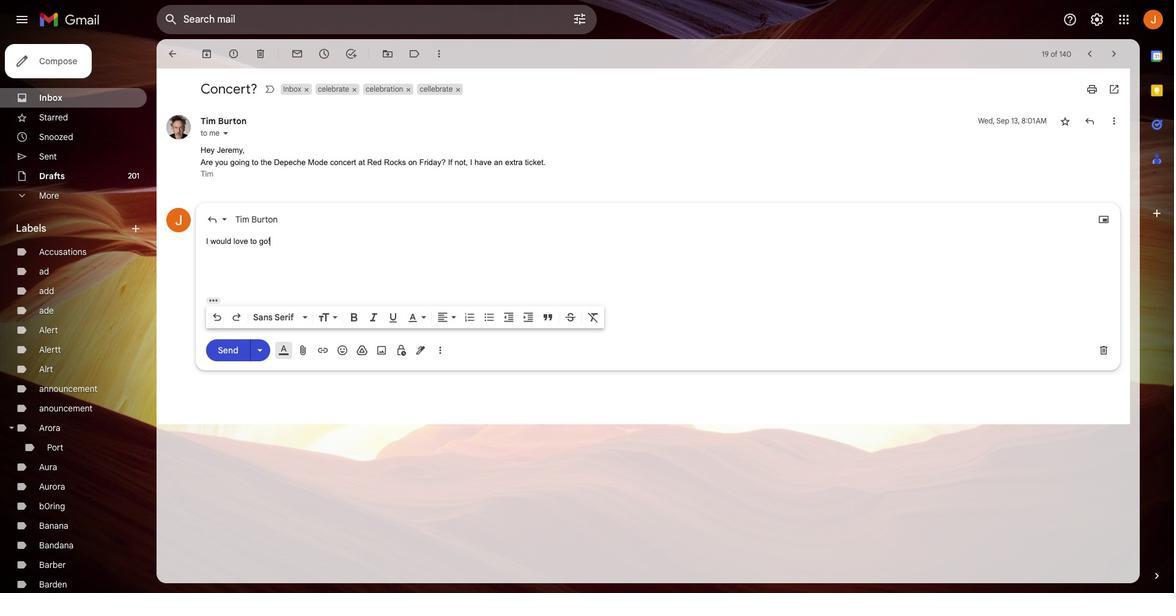 Task type: describe. For each thing, give the bounding box(es) containing it.
more button
[[0, 186, 147, 206]]

alertt link
[[39, 344, 61, 356]]

starred
[[39, 112, 68, 123]]

sent link
[[39, 151, 57, 162]]

Search mail text field
[[184, 13, 538, 26]]

hey jeremy, are you going to the depeche mode concert at red rocks on friday? if not, i have an extra ticket. tim
[[201, 146, 546, 179]]

main menu image
[[15, 12, 29, 27]]

quote ‪(⌘⇧9)‬ image
[[542, 311, 554, 323]]

toggle confidential mode image
[[395, 344, 408, 356]]

19
[[1043, 49, 1049, 58]]

alert
[[39, 325, 58, 336]]

formatting options toolbar
[[206, 306, 605, 328]]

arora
[[39, 423, 60, 434]]

go!
[[259, 236, 270, 246]]

i inside message body text box
[[206, 236, 208, 246]]

insert emoji ‪(⌘⇧2)‬ image
[[337, 344, 349, 356]]

aura link
[[39, 462, 57, 473]]

mark as unread image
[[291, 48, 303, 60]]

labels image
[[409, 48, 421, 60]]

announcement
[[39, 384, 97, 395]]

underline ‪(⌘u)‬ image
[[387, 312, 400, 324]]

delete image
[[255, 48, 267, 60]]

0 horizontal spatial burton
[[218, 116, 247, 127]]

serif
[[275, 312, 294, 323]]

concert?
[[201, 81, 258, 97]]

more options image
[[437, 344, 444, 356]]

redo ‪(⌘y)‬ image
[[231, 311, 243, 323]]

bandana
[[39, 540, 74, 551]]

0 vertical spatial tim
[[201, 116, 216, 127]]

discard draft ‪(⌘⇧d)‬ image
[[1098, 344, 1111, 356]]

bold ‪(⌘b)‬ image
[[348, 311, 360, 323]]

cellebrate
[[420, 84, 453, 94]]

undo ‪(⌘z)‬ image
[[211, 311, 223, 323]]

140
[[1060, 49, 1072, 58]]

inbox button
[[281, 84, 303, 95]]

insert files using drive image
[[356, 344, 368, 356]]

anouncement link
[[39, 403, 93, 414]]

tim inside hey jeremy, are you going to the depeche mode concert at red rocks on friday? if not, i have an extra ticket. tim
[[201, 169, 214, 179]]

attach files image
[[297, 344, 310, 356]]

mode
[[308, 158, 328, 167]]

8:01 am
[[1022, 116, 1048, 125]]

concert
[[330, 158, 356, 167]]

anouncement
[[39, 403, 93, 414]]

hey
[[201, 146, 215, 155]]

snoozed link
[[39, 132, 73, 143]]

red
[[367, 158, 382, 167]]

bulleted list ‪(⌘⇧8)‬ image
[[483, 311, 496, 323]]

accusations link
[[39, 247, 87, 258]]

to inside hey jeremy, are you going to the depeche mode concert at red rocks on friday? if not, i have an extra ticket. tim
[[252, 158, 259, 167]]

announcement link
[[39, 384, 97, 395]]

show details image
[[222, 130, 229, 137]]

labels
[[16, 223, 46, 235]]

labels navigation
[[0, 39, 157, 594]]

ticket.
[[525, 158, 546, 167]]

back to inbox image
[[166, 48, 179, 60]]

if
[[448, 158, 453, 167]]

snoozed
[[39, 132, 73, 143]]

Message Body text field
[[206, 235, 1111, 287]]

celebrate button
[[316, 84, 351, 95]]

more send options image
[[254, 344, 266, 357]]

indent more ‪(⌘])‬ image
[[523, 311, 535, 323]]

wed,
[[979, 116, 995, 125]]

b0ring link
[[39, 501, 65, 512]]

drafts link
[[39, 171, 65, 182]]

italic ‪(⌘i)‬ image
[[368, 311, 380, 323]]

settings image
[[1090, 12, 1105, 27]]

gmail image
[[39, 7, 106, 32]]

of
[[1051, 49, 1058, 58]]

wed, sep 13, 8:01 am cell
[[979, 115, 1048, 127]]

extra
[[505, 158, 523, 167]]

13,
[[1012, 116, 1020, 125]]

more image
[[433, 48, 445, 60]]

barber
[[39, 560, 66, 571]]

insert link ‪(⌘k)‬ image
[[317, 344, 329, 356]]

sep
[[997, 116, 1010, 125]]

insert signature image
[[415, 344, 427, 356]]

to me
[[201, 128, 220, 138]]

barden
[[39, 579, 67, 590]]

report spam image
[[228, 48, 240, 60]]



Task type: locate. For each thing, give the bounding box(es) containing it.
inbox
[[283, 84, 302, 94], [39, 92, 62, 103]]

barden link
[[39, 579, 67, 590]]

compose
[[39, 56, 77, 67]]

inbox for inbox button
[[283, 84, 302, 94]]

2 vertical spatial to
[[250, 236, 257, 246]]

ade
[[39, 305, 54, 316]]

banana link
[[39, 521, 68, 532]]

not,
[[455, 158, 468, 167]]

barber link
[[39, 560, 66, 571]]

0 horizontal spatial inbox
[[39, 92, 62, 103]]

remove formatting ‪(⌘\)‬ image
[[587, 311, 600, 323]]

0 vertical spatial burton
[[218, 116, 247, 127]]

tim up love
[[236, 214, 249, 225]]

b0ring
[[39, 501, 65, 512]]

i
[[470, 158, 473, 167], [206, 236, 208, 246]]

you
[[215, 158, 228, 167]]

i right not,
[[470, 158, 473, 167]]

more
[[39, 190, 59, 201]]

sans serif option
[[251, 311, 300, 323]]

advanced search options image
[[568, 7, 592, 31]]

going
[[230, 158, 250, 167]]

alrt link
[[39, 364, 53, 375]]

1 vertical spatial tim
[[201, 169, 214, 179]]

rocks
[[384, 158, 406, 167]]

0 horizontal spatial i
[[206, 236, 208, 246]]

to left me
[[201, 128, 207, 138]]

aura
[[39, 462, 57, 473]]

inbox up 'starred'
[[39, 92, 62, 103]]

1 vertical spatial burton
[[252, 214, 278, 225]]

me
[[209, 128, 220, 138]]

1 vertical spatial tim burton
[[236, 214, 278, 225]]

to left the the
[[252, 158, 259, 167]]

0 vertical spatial tim burton
[[201, 116, 247, 127]]

Not starred checkbox
[[1060, 115, 1072, 127]]

move to image
[[382, 48, 394, 60]]

starred link
[[39, 112, 68, 123]]

add to tasks image
[[345, 48, 357, 60]]

cellebrate button
[[417, 84, 454, 95]]

banana
[[39, 521, 68, 532]]

send
[[218, 345, 239, 356]]

inbox down mark as unread image
[[283, 84, 302, 94]]

0 vertical spatial to
[[201, 128, 207, 138]]

add
[[39, 286, 54, 297]]

jeremy,
[[217, 146, 245, 155]]

indent less ‪(⌘[)‬ image
[[503, 311, 515, 323]]

ad link
[[39, 266, 49, 277]]

1 vertical spatial to
[[252, 158, 259, 167]]

love
[[234, 236, 248, 246]]

numbered list ‪(⌘⇧7)‬ image
[[464, 311, 476, 323]]

1 horizontal spatial i
[[470, 158, 473, 167]]

newer image
[[1084, 48, 1097, 60]]

snooze image
[[318, 48, 330, 60]]

inbox inside button
[[283, 84, 302, 94]]

tim burton
[[201, 116, 247, 127], [236, 214, 278, 225]]

2 vertical spatial tim
[[236, 214, 249, 225]]

ad
[[39, 266, 49, 277]]

burton
[[218, 116, 247, 127], [252, 214, 278, 225]]

None search field
[[157, 5, 597, 34]]

compose button
[[5, 44, 92, 78]]

an
[[494, 158, 503, 167]]

tim burton up "go!"
[[236, 214, 278, 225]]

tim burton up show details image
[[201, 116, 247, 127]]

sans
[[253, 312, 273, 323]]

sans serif
[[253, 312, 294, 323]]

alert link
[[39, 325, 58, 336]]

add link
[[39, 286, 54, 297]]

celebration button
[[363, 84, 405, 95]]

to left "go!"
[[250, 236, 257, 246]]

i inside hey jeremy, are you going to the depeche mode concert at red rocks on friday? if not, i have an extra ticket. tim
[[470, 158, 473, 167]]

alrt
[[39, 364, 53, 375]]

insert photo image
[[376, 344, 388, 356]]

are
[[201, 158, 213, 167]]

strikethrough ‪(⌘⇧x)‬ image
[[565, 311, 577, 323]]

drafts
[[39, 171, 65, 182]]

19 of 140
[[1043, 49, 1072, 58]]

inbox link
[[39, 92, 62, 103]]

1 vertical spatial i
[[206, 236, 208, 246]]

older image
[[1109, 48, 1121, 60]]

201
[[128, 171, 140, 181]]

arora link
[[39, 423, 60, 434]]

to
[[201, 128, 207, 138], [252, 158, 259, 167], [250, 236, 257, 246]]

celebration
[[366, 84, 403, 94]]

depeche
[[274, 158, 306, 167]]

accusations
[[39, 247, 87, 258]]

i would love to go!
[[206, 236, 270, 246]]

labels heading
[[16, 223, 130, 235]]

tim
[[201, 116, 216, 127], [201, 169, 214, 179], [236, 214, 249, 225]]

1 horizontal spatial burton
[[252, 214, 278, 225]]

alertt
[[39, 344, 61, 356]]

i left would
[[206, 236, 208, 246]]

aurora link
[[39, 482, 65, 493]]

ade link
[[39, 305, 54, 316]]

would
[[211, 236, 231, 246]]

friday?
[[420, 158, 446, 167]]

at
[[359, 158, 365, 167]]

have
[[475, 158, 492, 167]]

type of response image
[[206, 213, 218, 225]]

send button
[[206, 340, 250, 362]]

bandana link
[[39, 540, 74, 551]]

port link
[[47, 442, 63, 453]]

burton up show details image
[[218, 116, 247, 127]]

inbox for 'inbox' link
[[39, 92, 62, 103]]

1 horizontal spatial inbox
[[283, 84, 302, 94]]

show trimmed content image
[[206, 297, 221, 304]]

aurora
[[39, 482, 65, 493]]

burton up "go!"
[[252, 214, 278, 225]]

wed, sep 13, 8:01 am
[[979, 116, 1048, 125]]

archive image
[[201, 48, 213, 60]]

tim up to me
[[201, 116, 216, 127]]

on
[[409, 158, 417, 167]]

tim down are
[[201, 169, 214, 179]]

support image
[[1063, 12, 1078, 27]]

tab list
[[1141, 39, 1175, 549]]

sent
[[39, 151, 57, 162]]

celebrate
[[318, 84, 349, 94]]

0 vertical spatial i
[[470, 158, 473, 167]]

to inside message body text box
[[250, 236, 257, 246]]

the
[[261, 158, 272, 167]]

search mail image
[[160, 9, 182, 31]]

port
[[47, 442, 63, 453]]

inbox inside labels navigation
[[39, 92, 62, 103]]



Task type: vqa. For each thing, say whether or not it's contained in the screenshot.
the bottom THE LET'S
no



